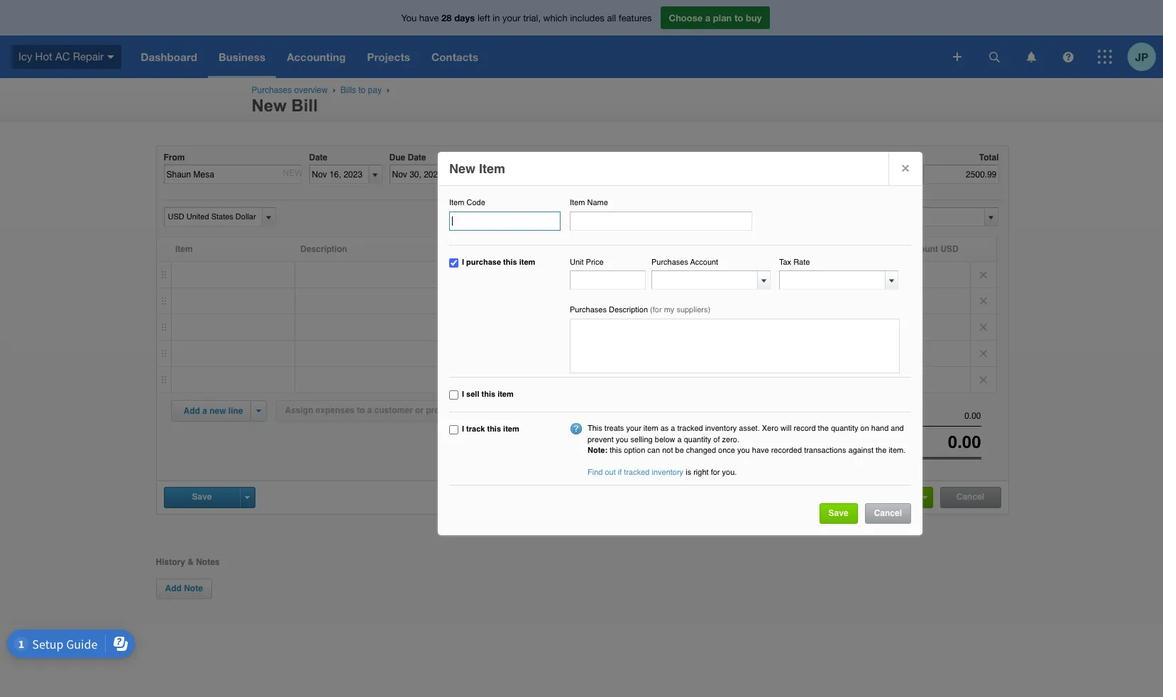 Task type: locate. For each thing, give the bounding box(es) containing it.
1 horizontal spatial tracked
[[678, 424, 703, 433]]

cancel down approve link
[[874, 508, 902, 518]]

this
[[588, 424, 603, 433]]

description
[[301, 244, 347, 254], [609, 305, 648, 315]]

0 vertical spatial i
[[462, 257, 464, 267]]

item left "as"
[[644, 424, 659, 433]]

1 horizontal spatial quantity
[[831, 424, 859, 433]]

1 horizontal spatial svg image
[[1027, 51, 1036, 62]]

have inside this treats your item as a tracked inventory asset. xero will record the quantity on hand and prevent you selling below a quantity of zero. note: this option can not be changed once you have recorded transactions against the item.
[[752, 446, 769, 455]]

new up item code
[[449, 161, 476, 176]]

1 delete line item image from the top
[[971, 341, 996, 366]]

i right i sell this item option
[[462, 389, 464, 399]]

› right pay
[[387, 85, 390, 94]]

cancel right more approve options... icon
[[957, 492, 985, 502]]

save link down the approve
[[820, 503, 858, 524]]

svg image inside icy hot ac repair 'popup button'
[[107, 55, 115, 59]]

history
[[156, 557, 185, 567]]

1 vertical spatial delete line item image
[[971, 367, 996, 393]]

1 vertical spatial to
[[359, 85, 366, 95]]

add for add a new line
[[184, 406, 200, 416]]

0 horizontal spatial purchases
[[252, 85, 292, 95]]

i for i purchase this item
[[462, 257, 464, 267]]

2 horizontal spatial svg image
[[1098, 50, 1113, 64]]

0 vertical spatial add
[[184, 406, 200, 416]]

your up "selling"
[[626, 424, 642, 433]]

Total text field
[[923, 165, 999, 184]]

1 horizontal spatial your
[[626, 424, 642, 433]]

add note
[[165, 583, 203, 593]]

to left buy
[[735, 12, 744, 23]]

0 vertical spatial purchases
[[252, 85, 292, 95]]

0 vertical spatial inventory
[[705, 424, 737, 433]]

0 horizontal spatial svg image
[[989, 51, 1000, 62]]

1 horizontal spatial add
[[184, 406, 200, 416]]

item right the sell
[[498, 389, 514, 399]]

customer
[[375, 405, 413, 415]]

add
[[184, 406, 200, 416], [165, 583, 182, 593]]

code
[[467, 198, 485, 207]]

navigation
[[130, 35, 944, 78]]

1 vertical spatial new
[[449, 161, 476, 176]]

0 horizontal spatial save
[[192, 492, 212, 502]]

purchases up bill
[[252, 85, 292, 95]]

price down name
[[586, 257, 604, 267]]

save link left more save options... image at the left bottom of page
[[164, 487, 240, 507]]

quantity up changed
[[684, 435, 712, 444]]

None text field
[[164, 165, 301, 184], [652, 271, 759, 289], [780, 271, 887, 289], [570, 319, 900, 373], [875, 411, 982, 421], [164, 165, 301, 184], [652, 271, 759, 289], [780, 271, 887, 289], [570, 319, 900, 373], [875, 411, 982, 421]]

unit
[[638, 244, 654, 254], [570, 257, 584, 267]]

save
[[192, 492, 212, 502], [829, 508, 849, 518]]

0 vertical spatial price
[[656, 244, 677, 254]]

i right i purchase this item checkbox
[[462, 257, 464, 267]]

1 vertical spatial your
[[626, 424, 642, 433]]

inventory up of
[[705, 424, 737, 433]]

1 date from the left
[[309, 153, 328, 163]]

approve
[[852, 492, 887, 502]]

out
[[605, 468, 616, 477]]

new inside purchases overview › bills to pay › new bill
[[252, 96, 287, 115]]

tax rate
[[780, 257, 810, 267]]

0 horizontal spatial new
[[252, 96, 287, 115]]

more save options... image
[[245, 496, 250, 499]]

recorded
[[772, 446, 802, 455]]

days
[[455, 12, 475, 23]]

i right i track this item "option"
[[462, 425, 464, 434]]

this treats your item as a tracked inventory asset. xero will record the quantity on hand and prevent you selling below a quantity of zero. note: this option can not be changed once you have recorded transactions against the item.
[[588, 424, 906, 455]]

or
[[415, 405, 424, 415]]

0 horizontal spatial add
[[165, 583, 182, 593]]

2 vertical spatial i
[[462, 425, 464, 434]]

to
[[735, 12, 744, 23], [359, 85, 366, 95], [357, 405, 365, 415]]

item code
[[449, 198, 485, 207]]

this right the sell
[[482, 389, 496, 399]]

1 vertical spatial unit
[[570, 257, 584, 267]]

0 vertical spatial tracked
[[678, 424, 703, 433]]

a
[[706, 12, 711, 23], [367, 405, 372, 415], [202, 406, 207, 416], [671, 424, 676, 433], [678, 435, 682, 444]]

total
[[980, 153, 999, 163]]

Item Code text field
[[449, 211, 561, 230]]

this right note:
[[610, 446, 622, 455]]

0 horizontal spatial tracked
[[624, 468, 650, 477]]

jp button
[[1128, 35, 1164, 78]]

find
[[588, 468, 603, 477]]

1 horizontal spatial date
[[408, 153, 426, 163]]

save left more save options... image at the left bottom of page
[[192, 492, 212, 502]]

0 vertical spatial new
[[252, 96, 287, 115]]

0 horizontal spatial svg image
[[107, 55, 115, 59]]

None text field
[[164, 208, 260, 226], [889, 208, 984, 226], [570, 271, 646, 290], [875, 433, 982, 452], [164, 208, 260, 226], [889, 208, 984, 226], [570, 271, 646, 290], [875, 433, 982, 452]]

unit price down item name "text box"
[[638, 244, 677, 254]]

this right track
[[487, 425, 501, 434]]

1 vertical spatial cancel
[[874, 508, 902, 518]]

2 horizontal spatial purchases
[[652, 257, 689, 267]]

0 horizontal spatial description
[[301, 244, 347, 254]]

1 vertical spatial have
[[752, 446, 769, 455]]

to left pay
[[359, 85, 366, 95]]

icy hot ac repair
[[18, 50, 104, 62]]

0 horizontal spatial price
[[586, 257, 604, 267]]

28
[[442, 12, 452, 23]]

account
[[692, 244, 726, 254], [691, 257, 719, 267]]

item
[[519, 257, 536, 267], [498, 389, 514, 399], [644, 424, 659, 433], [503, 425, 519, 434]]

svg image
[[1098, 50, 1113, 64], [953, 53, 962, 61], [107, 55, 115, 59]]

0 vertical spatial description
[[301, 244, 347, 254]]

1 horizontal spatial inventory
[[705, 424, 737, 433]]

0 vertical spatial save
[[192, 492, 212, 502]]

1 vertical spatial you
[[738, 446, 750, 455]]

account up purchases account
[[692, 244, 726, 254]]

your
[[503, 13, 521, 23], [626, 424, 642, 433]]

you
[[616, 435, 629, 444], [738, 446, 750, 455]]

trial,
[[523, 13, 541, 23]]

item for treats
[[644, 424, 659, 433]]

and
[[891, 424, 904, 433]]

2 i from the top
[[462, 389, 464, 399]]

this for purchase
[[503, 257, 517, 267]]

item inside this treats your item as a tracked inventory asset. xero will record the quantity on hand and prevent you selling below a quantity of zero. note: this option can not be changed once you have recorded transactions against the item.
[[644, 424, 659, 433]]

purchases down qty
[[570, 305, 607, 315]]

ac
[[55, 50, 70, 62]]

the left item.
[[876, 446, 887, 455]]

new
[[252, 96, 287, 115], [449, 161, 476, 176]]

1 horizontal spatial unit price
[[638, 244, 677, 254]]

new down purchases overview link
[[252, 96, 287, 115]]

this for sell
[[482, 389, 496, 399]]

2 vertical spatial delete line item image
[[971, 315, 996, 340]]

reference
[[470, 153, 511, 163]]

quantity
[[831, 424, 859, 433], [684, 435, 712, 444]]

find out if tracked inventory link
[[588, 468, 684, 477]]

2 horizontal spatial svg image
[[1063, 51, 1074, 62]]

new item
[[449, 161, 506, 176]]

0 horizontal spatial cancel
[[874, 508, 902, 518]]

0 horizontal spatial date
[[309, 153, 328, 163]]

usd
[[941, 244, 959, 254]]

unit right qty
[[638, 244, 654, 254]]

3 i from the top
[[462, 425, 464, 434]]

date
[[309, 153, 328, 163], [408, 153, 426, 163]]

icy
[[18, 50, 32, 62]]

assign expenses to a customer or project
[[285, 405, 455, 415]]

add for add note
[[165, 583, 182, 593]]

1 horizontal spatial have
[[752, 446, 769, 455]]

due
[[389, 153, 406, 163]]

0 horizontal spatial unit price
[[570, 257, 604, 267]]

1 vertical spatial description
[[609, 305, 648, 315]]

qty
[[607, 244, 621, 254]]

1 horizontal spatial new
[[449, 161, 476, 176]]

0 horizontal spatial your
[[503, 13, 521, 23]]

item for item name
[[570, 198, 585, 207]]

save down approve link
[[829, 508, 849, 518]]

jp
[[1136, 50, 1149, 63]]

price up purchases account
[[656, 244, 677, 254]]

this
[[503, 257, 517, 267], [482, 389, 496, 399], [487, 425, 501, 434], [610, 446, 622, 455]]

item for track
[[503, 425, 519, 434]]

purchases for new bill
[[252, 85, 292, 95]]

save link
[[164, 487, 240, 507], [820, 503, 858, 524]]

inventory
[[705, 424, 737, 433], [652, 468, 684, 477]]

1 › from the left
[[333, 85, 336, 94]]

0 vertical spatial the
[[818, 424, 829, 433]]

0 vertical spatial delete line item image
[[971, 262, 996, 288]]

this right purchase
[[503, 257, 517, 267]]

treats
[[605, 424, 624, 433]]

1 horizontal spatial save
[[829, 508, 849, 518]]

inventory left "is"
[[652, 468, 684, 477]]

tracked
[[678, 424, 703, 433], [624, 468, 650, 477]]

item right track
[[503, 425, 519, 434]]

have
[[419, 13, 439, 23], [752, 446, 769, 455]]

I sell this item checkbox
[[449, 390, 459, 399]]

record
[[794, 424, 816, 433]]

once
[[719, 446, 735, 455]]

the right record
[[818, 424, 829, 433]]

1 horizontal spatial unit
[[638, 244, 654, 254]]

2 vertical spatial purchases
[[570, 305, 607, 315]]

purchases down item name "text box"
[[652, 257, 689, 267]]

1 vertical spatial add
[[165, 583, 182, 593]]

a left plan
[[706, 12, 711, 23]]

account up suppliers) at the right top
[[691, 257, 719, 267]]

new
[[283, 168, 303, 178]]

0 vertical spatial your
[[503, 13, 521, 23]]

3 delete line item image from the top
[[971, 315, 996, 340]]

have left 28 in the left of the page
[[419, 13, 439, 23]]

› left bills
[[333, 85, 336, 94]]

have down xero at bottom
[[752, 446, 769, 455]]

save for the right save link
[[829, 508, 849, 518]]

1 vertical spatial save
[[829, 508, 849, 518]]

your right in
[[503, 13, 521, 23]]

note
[[184, 583, 203, 593]]

below
[[655, 435, 676, 444]]

0 vertical spatial you
[[616, 435, 629, 444]]

have inside you have 28 days left in your trial, which includes all features
[[419, 13, 439, 23]]

0 vertical spatial delete line item image
[[971, 341, 996, 366]]

0 horizontal spatial unit
[[570, 257, 584, 267]]

you down zero.
[[738, 446, 750, 455]]

transactions
[[805, 446, 847, 455]]

0 horizontal spatial inventory
[[652, 468, 684, 477]]

quantity down the subtotal at the bottom of the page
[[831, 424, 859, 433]]

to right expenses at the bottom of the page
[[357, 405, 365, 415]]

delete line item image
[[971, 341, 996, 366], [971, 367, 996, 393]]

Date text field
[[310, 166, 369, 183]]

item right purchase
[[519, 257, 536, 267]]

you down treats
[[616, 435, 629, 444]]

against
[[849, 446, 874, 455]]

0 vertical spatial unit price
[[638, 244, 677, 254]]

0 vertical spatial to
[[735, 12, 744, 23]]

unit price
[[638, 244, 677, 254], [570, 257, 604, 267]]

0 horizontal spatial have
[[419, 13, 439, 23]]

date up date text box
[[309, 153, 328, 163]]

pay
[[368, 85, 382, 95]]

add left note
[[165, 583, 182, 593]]

add left new
[[184, 406, 200, 416]]

tracked right if
[[624, 468, 650, 477]]

assign
[[285, 405, 313, 415]]

be
[[676, 446, 684, 455]]

1 vertical spatial the
[[876, 446, 887, 455]]

svg image
[[989, 51, 1000, 62], [1027, 51, 1036, 62], [1063, 51, 1074, 62]]

the
[[818, 424, 829, 433], [876, 446, 887, 455]]

1 horizontal spatial ›
[[387, 85, 390, 94]]

0 vertical spatial quantity
[[831, 424, 859, 433]]

1 horizontal spatial svg image
[[953, 53, 962, 61]]

tracked up be
[[678, 424, 703, 433]]

1 horizontal spatial cancel
[[957, 492, 985, 502]]

date up "due date" text box
[[408, 153, 426, 163]]

›
[[333, 85, 336, 94], [387, 85, 390, 94]]

amount usd
[[906, 244, 959, 254]]

1 vertical spatial price
[[586, 257, 604, 267]]

0 horizontal spatial you
[[616, 435, 629, 444]]

0 vertical spatial cancel
[[957, 492, 985, 502]]

delete line item image
[[971, 262, 996, 288], [971, 288, 996, 314], [971, 315, 996, 340]]

0 horizontal spatial ›
[[333, 85, 336, 94]]

1 delete line item image from the top
[[971, 262, 996, 288]]

1 horizontal spatial price
[[656, 244, 677, 254]]

unit down item name
[[570, 257, 584, 267]]

unit price down item name
[[570, 257, 604, 267]]

1 horizontal spatial purchases
[[570, 305, 607, 315]]

1 i from the top
[[462, 257, 464, 267]]

purchases inside purchases overview › bills to pay › new bill
[[252, 85, 292, 95]]

if
[[618, 468, 622, 477]]

1 vertical spatial tracked
[[624, 468, 650, 477]]

1 vertical spatial i
[[462, 389, 464, 399]]

0 horizontal spatial quantity
[[684, 435, 712, 444]]

jp banner
[[0, 0, 1164, 78]]

0 vertical spatial have
[[419, 13, 439, 23]]

1 vertical spatial delete line item image
[[971, 288, 996, 314]]

asset.
[[739, 424, 760, 433]]



Task type: describe. For each thing, give the bounding box(es) containing it.
purchases account
[[652, 257, 719, 267]]

(for
[[650, 305, 662, 315]]

bills to pay link
[[341, 85, 382, 95]]

0 vertical spatial account
[[692, 244, 726, 254]]

cancel inside "link"
[[874, 508, 902, 518]]

inventory inside this treats your item as a tracked inventory asset. xero will record the quantity on hand and prevent you selling below a quantity of zero. note: this option can not be changed once you have recorded transactions against the item.
[[705, 424, 737, 433]]

hand
[[872, 424, 889, 433]]

changed
[[686, 446, 716, 455]]

more add line options... image
[[256, 410, 261, 412]]

bill
[[291, 96, 318, 115]]

2 svg image from the left
[[1027, 51, 1036, 62]]

item for sell
[[498, 389, 514, 399]]

find out if tracked inventory is right for you.
[[588, 468, 737, 477]]

notes
[[196, 557, 220, 567]]

save for the left save link
[[192, 492, 212, 502]]

3 svg image from the left
[[1063, 51, 1074, 62]]

repair
[[73, 50, 104, 62]]

suppliers)
[[677, 305, 711, 315]]

i sell this item
[[462, 389, 514, 399]]

item for item code
[[449, 198, 465, 207]]

left
[[478, 13, 490, 23]]

2 vertical spatial to
[[357, 405, 365, 415]]

cancel button
[[941, 487, 1001, 507]]

i purchase this item
[[462, 257, 536, 267]]

can
[[648, 446, 660, 455]]

amount
[[906, 244, 939, 254]]

purchases overview › bills to pay › new bill
[[252, 85, 392, 115]]

you.
[[722, 468, 737, 477]]

xero
[[762, 424, 779, 433]]

expenses
[[316, 405, 355, 415]]

features
[[619, 13, 652, 23]]

item for purchase
[[519, 257, 536, 267]]

purchase
[[467, 257, 501, 267]]

i track this item
[[462, 425, 519, 434]]

I track this item checkbox
[[449, 425, 459, 435]]

assign expenses to a customer or project link
[[276, 400, 464, 422]]

a left customer
[[367, 405, 372, 415]]

item name
[[570, 198, 608, 207]]

1 vertical spatial unit price
[[570, 257, 604, 267]]

hot
[[35, 50, 52, 62]]

1 vertical spatial account
[[691, 257, 719, 267]]

purchases for (for my suppliers)
[[570, 305, 607, 315]]

Due Date text field
[[390, 166, 449, 183]]

line
[[228, 406, 243, 416]]

cancel inside button
[[957, 492, 985, 502]]

your inside this treats your item as a tracked inventory asset. xero will record the quantity on hand and prevent you selling below a quantity of zero. note: this option can not be changed once you have recorded transactions against the item.
[[626, 424, 642, 433]]

more approve options... image
[[923, 496, 928, 499]]

all
[[607, 13, 616, 23]]

0 horizontal spatial save link
[[164, 487, 240, 507]]

1 horizontal spatial the
[[876, 446, 887, 455]]

sell
[[467, 389, 480, 399]]

due date
[[389, 153, 426, 163]]

i for i sell this item
[[462, 389, 464, 399]]

add note link
[[156, 578, 212, 599]]

1 vertical spatial purchases
[[652, 257, 689, 267]]

you
[[402, 13, 417, 23]]

1 vertical spatial inventory
[[652, 468, 684, 477]]

cancel link
[[865, 503, 912, 524]]

overview
[[294, 85, 328, 95]]

a right "as"
[[671, 424, 676, 433]]

Item Name text field
[[570, 211, 753, 230]]

2 date from the left
[[408, 153, 426, 163]]

of
[[714, 435, 720, 444]]

2 › from the left
[[387, 85, 390, 94]]

tax
[[780, 257, 792, 267]]

which
[[544, 13, 568, 23]]

note:
[[588, 446, 608, 455]]

add a new line
[[184, 406, 243, 416]]

1 horizontal spatial save link
[[820, 503, 858, 524]]

this inside this treats your item as a tracked inventory asset. xero will record the quantity on hand and prevent you selling below a quantity of zero. note: this option can not be changed once you have recorded transactions against the item.
[[610, 446, 622, 455]]

choose
[[669, 12, 703, 23]]

is
[[686, 468, 692, 477]]

plan
[[713, 12, 732, 23]]

navigation inside jp banner
[[130, 35, 944, 78]]

1 vertical spatial quantity
[[684, 435, 712, 444]]

subtotal
[[844, 410, 875, 420]]

purchases overview link
[[252, 85, 328, 95]]

as
[[661, 424, 669, 433]]

will
[[781, 424, 792, 433]]

right
[[694, 468, 709, 477]]

item for item
[[175, 244, 193, 254]]

purchases description (for my suppliers)
[[570, 305, 711, 315]]

2 delete line item image from the top
[[971, 367, 996, 393]]

selling
[[631, 435, 653, 444]]

this for track
[[487, 425, 501, 434]]

in
[[493, 13, 500, 23]]

includes
[[570, 13, 605, 23]]

name
[[587, 198, 608, 207]]

0 vertical spatial unit
[[638, 244, 654, 254]]

a inside jp banner
[[706, 12, 711, 23]]

i for i track this item
[[462, 425, 464, 434]]

icy hot ac repair button
[[0, 35, 130, 78]]

history & notes
[[156, 557, 220, 567]]

Reference text field
[[470, 165, 576, 184]]

1 svg image from the left
[[989, 51, 1000, 62]]

item.
[[889, 446, 906, 455]]

&
[[188, 557, 194, 567]]

option
[[624, 446, 646, 455]]

I purchase this item checkbox
[[449, 258, 459, 267]]

0 horizontal spatial the
[[818, 424, 829, 433]]

total
[[820, 432, 875, 452]]

2 delete line item image from the top
[[971, 288, 996, 314]]

to inside jp banner
[[735, 12, 744, 23]]

tracked inside this treats your item as a tracked inventory asset. xero will record the quantity on hand and prevent you selling below a quantity of zero. note: this option can not be changed once you have recorded transactions against the item.
[[678, 424, 703, 433]]

to inside purchases overview › bills to pay › new bill
[[359, 85, 366, 95]]

approve link
[[822, 487, 918, 507]]

my
[[664, 305, 675, 315]]

prevent
[[588, 435, 614, 444]]

buy
[[746, 12, 762, 23]]

1 horizontal spatial description
[[609, 305, 648, 315]]

zero.
[[722, 435, 740, 444]]

for
[[711, 468, 720, 477]]

project
[[426, 405, 455, 415]]

you have 28 days left in your trial, which includes all features
[[402, 12, 652, 23]]

your inside you have 28 days left in your trial, which includes all features
[[503, 13, 521, 23]]

new
[[210, 406, 226, 416]]

from
[[164, 153, 185, 163]]

a left new
[[202, 406, 207, 416]]

rate
[[794, 257, 810, 267]]

a up be
[[678, 435, 682, 444]]

1 horizontal spatial you
[[738, 446, 750, 455]]

choose a plan to buy
[[669, 12, 762, 23]]

on
[[861, 424, 870, 433]]



Task type: vqa. For each thing, say whether or not it's contained in the screenshot.
Quotes & invoices
no



